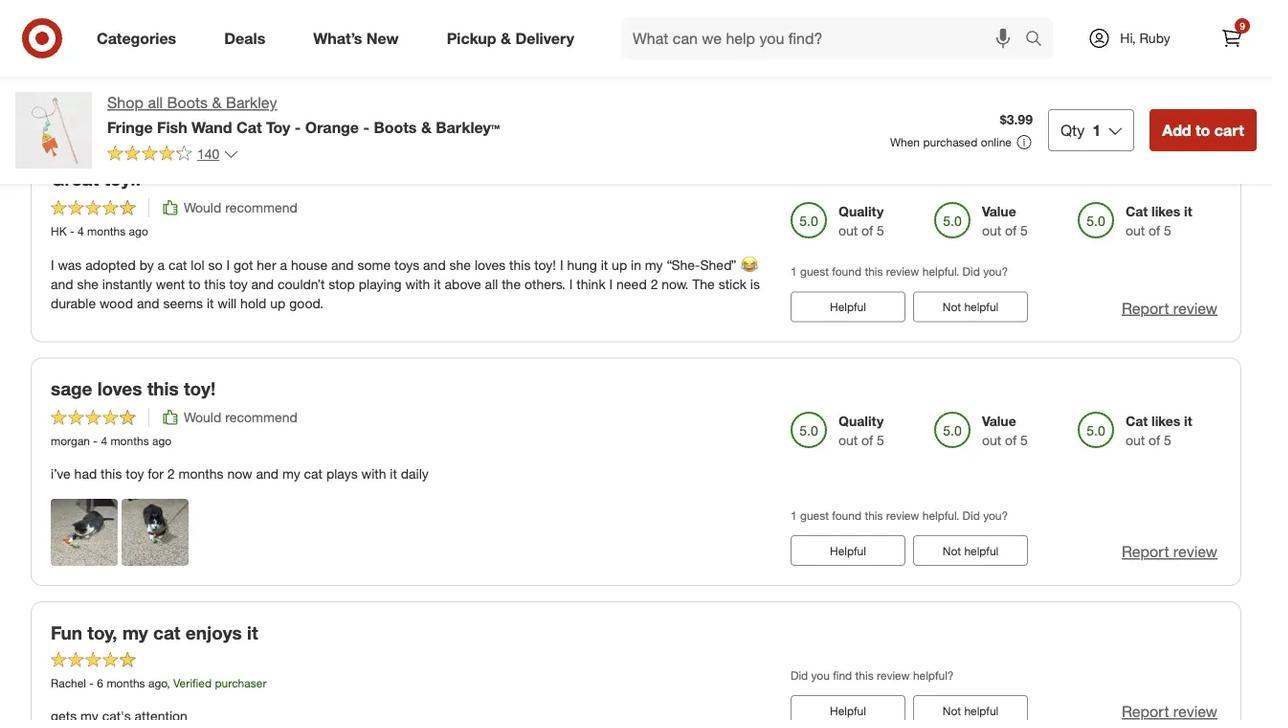 Task type: locate. For each thing, give the bounding box(es) containing it.
1 not helpful from the top
[[943, 300, 999, 314]]

2 vertical spatial toy
[[126, 466, 144, 482]]

adopted
[[85, 256, 136, 273]]

1 for i've had this toy for 2 months now and my cat plays with it daily
[[791, 508, 797, 523]]

1 vertical spatial cat likes it out of 5
[[1126, 413, 1193, 449]]

2 vertical spatial helpful
[[965, 703, 999, 718]]

2 would recommend from the top
[[184, 409, 298, 426]]

1 value out of 5 from the top
[[982, 203, 1028, 239]]

and down her
[[251, 275, 274, 292]]

toy right only
[[488, 46, 506, 63]]

up left in
[[612, 256, 627, 273]]

0 horizontal spatial it's
[[248, 46, 265, 63]]

3 helpful button from the top
[[791, 695, 906, 720]]

2 would from the top
[[184, 409, 221, 426]]

2 left now.
[[651, 275, 658, 292]]

- left 6 in the bottom left of the page
[[89, 676, 94, 690]]

1 guest found this review helpful. did you?
[[791, 55, 1008, 69], [791, 264, 1008, 279], [791, 508, 1008, 523]]

helpful for sage loves this toy!
[[965, 544, 999, 558]]

What can we help you find? suggestions appear below search field
[[621, 17, 1030, 59]]

1 for obviously an inexpensive toy, so it's not very long lasting but it's the only toy my cat continuously plays with. we're already on our third one!
[[791, 55, 797, 69]]

months up adopted
[[87, 224, 126, 239]]

1 vertical spatial would recommend
[[184, 409, 298, 426]]

she up above
[[450, 256, 471, 273]]

is
[[751, 275, 760, 292]]

2 horizontal spatial &
[[501, 29, 511, 47]]

the inside obviously an inexpensive toy, so it's not very long lasting but it's the only toy my cat continuously plays with. we're already on our third one!
[[437, 46, 456, 63]]

so right lol
[[208, 256, 223, 273]]

up right 'hold'
[[270, 294, 286, 311]]

"she-
[[667, 256, 700, 273]]

to inside add to cart button
[[1196, 121, 1211, 139]]

value for great toy!!
[[982, 203, 1017, 220]]

hk - 4 months ago
[[51, 224, 148, 239]]

helpful
[[830, 300, 866, 314], [830, 544, 866, 558], [830, 703, 866, 718]]

0 vertical spatial guest
[[801, 55, 829, 69]]

barkley
[[226, 93, 277, 112]]

1 helpful from the top
[[830, 300, 866, 314]]

3 report from the top
[[1122, 543, 1170, 561]]

2 vertical spatial 1 guest found this review helpful. did you?
[[791, 508, 1008, 523]]

ruby
[[1140, 30, 1171, 46]]

0 vertical spatial you?
[[984, 55, 1008, 69]]

0 vertical spatial loves
[[475, 256, 506, 273]]

value out of 5 for great toy!!
[[982, 203, 1028, 239]]

2 found from the top
[[832, 264, 862, 279]]

& up wand
[[212, 93, 222, 112]]

1 helpful button from the top
[[791, 291, 906, 322]]

boots
[[167, 93, 208, 112], [374, 118, 417, 136]]

2 a from the left
[[280, 256, 287, 273]]

the inside i was adopted by a cat lol so i got her a house and some toys and she loves this toy! i hung it up in my "she-shed" 😂 and she instantly went to this toy and couldn't stop playing with it above all the others. i think i need 2 now. the stick is durable wood and seems it will hold up good.
[[502, 275, 521, 292]]

2 vertical spatial not helpful
[[943, 703, 999, 718]]

quality out of 5
[[839, 203, 885, 239], [839, 413, 885, 449]]

already
[[51, 66, 94, 82]]

recommend up now
[[225, 409, 298, 426]]

ago left verified
[[148, 676, 167, 690]]

0 vertical spatial not
[[943, 300, 961, 314]]

2 it's from the left
[[417, 46, 433, 63]]

0 horizontal spatial 2
[[167, 466, 175, 482]]

all right above
[[485, 275, 498, 292]]

great
[[51, 168, 99, 190]]

2 vertical spatial &
[[421, 118, 432, 136]]

1 not from the top
[[943, 300, 961, 314]]

2 not helpful button from the top
[[914, 535, 1028, 566]]

1 1 guest found this review helpful. did you? from the top
[[791, 55, 1008, 69]]

our
[[117, 66, 137, 82]]

1 vertical spatial you?
[[984, 264, 1008, 279]]

not helpful for great toy!!
[[943, 300, 999, 314]]

3 found from the top
[[832, 508, 862, 523]]

loves right sage
[[97, 378, 142, 400]]

3 report review from the top
[[1122, 543, 1218, 561]]

would recommend up now
[[184, 409, 298, 426]]

a right her
[[280, 256, 287, 273]]

0 vertical spatial toy
[[488, 46, 506, 63]]

search button
[[1017, 17, 1063, 63]]

morgan
[[51, 434, 90, 448]]

3 not helpful button from the top
[[914, 695, 1028, 720]]

1 vertical spatial guest
[[801, 264, 829, 279]]

helpful?
[[913, 668, 954, 683]]

the left others. at the top left of page
[[502, 275, 521, 292]]

0 vertical spatial with
[[405, 275, 430, 292]]

1 horizontal spatial 4
[[101, 434, 107, 448]]

helpful
[[965, 300, 999, 314], [965, 544, 999, 558], [965, 703, 999, 718]]

ago up for
[[152, 434, 172, 448]]

would
[[184, 199, 221, 216], [184, 409, 221, 426]]

value out of 5 for sage loves this toy!
[[982, 413, 1028, 449]]

toy,
[[207, 46, 227, 63], [87, 622, 117, 644]]

1 would from the top
[[184, 199, 221, 216]]

0 vertical spatial she
[[450, 256, 471, 273]]

one!
[[171, 66, 197, 82]]

0 vertical spatial report review
[[1122, 89, 1218, 108]]

0 horizontal spatial toy!
[[184, 378, 216, 400]]

toy down got on the top left of page
[[229, 275, 248, 292]]

toy inside i was adopted by a cat lol so i got her a house and some toys and she loves this toy! i hung it up in my "she-shed" 😂 and she instantly went to this toy and couldn't stop playing with it above all the others. i think i need 2 now. the stick is durable wood and seems it will hold up good.
[[229, 275, 248, 292]]

2 quality from the top
[[839, 413, 884, 429]]

1 horizontal spatial a
[[280, 256, 287, 273]]

recommend up her
[[225, 199, 298, 216]]

1 helpful from the top
[[965, 300, 999, 314]]

3 report review button from the top
[[1122, 541, 1218, 563]]

cat likes it out of 5 for sage loves this toy!
[[1126, 413, 1193, 449]]

report review for great toy!!
[[1122, 299, 1218, 317]]

0 horizontal spatial she
[[77, 275, 99, 292]]

what's
[[313, 29, 362, 47]]

and down instantly
[[137, 294, 159, 311]]

boots up fish at the top of the page
[[167, 93, 208, 112]]

would up i've had this toy for 2 months now and my cat plays with it daily
[[184, 409, 221, 426]]

2 1 guest found this review helpful. did you? from the top
[[791, 264, 1008, 279]]

3 helpful. from the top
[[923, 508, 960, 523]]

& left barkley™
[[421, 118, 432, 136]]

0 vertical spatial boots
[[167, 93, 208, 112]]

2
[[651, 275, 658, 292], [167, 466, 175, 482]]

1 quality out of 5 from the top
[[839, 203, 885, 239]]

months for hk - 4 months ago
[[87, 224, 126, 239]]

- for morgan - 4 months ago
[[93, 434, 98, 448]]

2 report review from the top
[[1122, 299, 1218, 317]]

2 vertical spatial helpful.
[[923, 508, 960, 523]]

2 report from the top
[[1122, 299, 1170, 317]]

2 vertical spatial found
[[832, 508, 862, 523]]

5
[[877, 13, 885, 29], [1021, 13, 1028, 29], [877, 222, 885, 239], [1021, 222, 1028, 239], [1164, 222, 1172, 239], [877, 432, 885, 449], [1021, 432, 1028, 449], [1164, 432, 1172, 449]]

would recommend for sage loves this toy!
[[184, 409, 298, 426]]

i left was
[[51, 256, 54, 273]]

stick
[[719, 275, 747, 292]]

got
[[234, 256, 253, 273]]

1 horizontal spatial toy,
[[207, 46, 227, 63]]

1 vertical spatial loves
[[97, 378, 142, 400]]

guest review image 1 of 2, zoom in image
[[51, 499, 118, 566]]

guest for sage loves this toy!
[[801, 508, 829, 523]]

1 cat likes it out of 5 from the top
[[1126, 203, 1193, 239]]

ago up 'by'
[[129, 224, 148, 239]]

would recommend
[[184, 199, 298, 216], [184, 409, 298, 426]]

2 vertical spatial helpful
[[830, 703, 866, 718]]

3 guest from the top
[[801, 508, 829, 523]]

0 vertical spatial 4
[[78, 224, 84, 239]]

report review for sage loves this toy!
[[1122, 543, 1218, 561]]

categories
[[97, 29, 176, 47]]

up
[[612, 256, 627, 273], [270, 294, 286, 311]]

0 vertical spatial the
[[437, 46, 456, 63]]

0 vertical spatial report
[[1122, 89, 1170, 108]]

1 horizontal spatial toy!
[[535, 256, 556, 273]]

1 vertical spatial &
[[212, 93, 222, 112]]

1 vertical spatial value out of 5
[[982, 413, 1028, 449]]

1 vertical spatial not
[[943, 544, 961, 558]]

-
[[295, 118, 301, 136], [363, 118, 370, 136], [70, 224, 74, 239], [93, 434, 98, 448], [89, 676, 94, 690]]

1 value from the top
[[982, 203, 1017, 220]]

1 vertical spatial not helpful button
[[914, 535, 1028, 566]]

0 horizontal spatial a
[[158, 256, 165, 273]]

i left hung
[[560, 256, 564, 273]]

2 recommend from the top
[[225, 409, 298, 426]]

2 vertical spatial guest
[[801, 508, 829, 523]]

pickup & delivery link
[[431, 17, 599, 59]]

1 quality from the top
[[839, 203, 884, 220]]

1 horizontal spatial out of 5
[[982, 13, 1028, 29]]

2 not from the top
[[943, 544, 961, 558]]

0 vertical spatial found
[[832, 55, 862, 69]]

4 right hk at the left of the page
[[78, 224, 84, 239]]

likes for great toy!!
[[1152, 203, 1181, 220]]

1 vertical spatial toy
[[229, 275, 248, 292]]

with inside i was adopted by a cat lol so i got her a house and some toys and she loves this toy! i hung it up in my "she-shed" 😂 and she instantly went to this toy and couldn't stop playing with it above all the others. i think i need 2 now. the stick is durable wood and seems it will hold up good.
[[405, 275, 430, 292]]

so left not
[[230, 46, 245, 63]]

so
[[230, 46, 245, 63], [208, 256, 223, 273]]

guest review image 2 of 2, zoom in image
[[122, 499, 189, 566]]

the
[[693, 275, 715, 292]]

2 right for
[[167, 466, 175, 482]]

helpful. for sage loves this toy!
[[923, 508, 960, 523]]

1 vertical spatial boots
[[374, 118, 417, 136]]

what's new link
[[297, 17, 423, 59]]

so inside obviously an inexpensive toy, so it's not very long lasting but it's the only toy my cat continuously plays with. we're already on our third one!
[[230, 46, 245, 63]]

1 vertical spatial report review button
[[1122, 297, 1218, 319]]

2 vertical spatial not helpful button
[[914, 695, 1028, 720]]

2 cat likes it out of 5 from the top
[[1126, 413, 1193, 449]]

would recommend up got on the top left of page
[[184, 199, 298, 216]]

would down "140"
[[184, 199, 221, 216]]

loves
[[475, 256, 506, 273], [97, 378, 142, 400]]

with left the daily
[[362, 466, 386, 482]]

i left think
[[570, 275, 573, 292]]

1 guest from the top
[[801, 55, 829, 69]]

3 1 guest found this review helpful. did you? from the top
[[791, 508, 1008, 523]]

toy, right fun
[[87, 622, 117, 644]]

this
[[865, 55, 883, 69], [509, 256, 531, 273], [865, 264, 883, 279], [204, 275, 226, 292], [147, 378, 179, 400], [101, 466, 122, 482], [865, 508, 883, 523], [856, 668, 874, 683]]

1 not helpful button from the top
[[914, 291, 1028, 322]]

plays left the daily
[[326, 466, 358, 482]]

1 horizontal spatial loves
[[475, 256, 506, 273]]

she
[[450, 256, 471, 273], [77, 275, 99, 292]]

my right only
[[510, 46, 528, 63]]

to right add
[[1196, 121, 1211, 139]]

2 helpful button from the top
[[791, 535, 906, 566]]

4 right morgan
[[101, 434, 107, 448]]

2 vertical spatial report review
[[1122, 543, 1218, 561]]

1 vertical spatial found
[[832, 264, 862, 279]]

1 horizontal spatial &
[[421, 118, 432, 136]]

2 value from the top
[[982, 413, 1017, 429]]

1 guest found this review helpful. did you? for great toy!!
[[791, 264, 1008, 279]]

1 out of 5 from the left
[[839, 13, 885, 29]]

1 vertical spatial likes
[[1152, 413, 1181, 429]]

my
[[510, 46, 528, 63], [645, 256, 663, 273], [282, 466, 300, 482], [122, 622, 148, 644]]

1 vertical spatial toy!
[[184, 378, 216, 400]]

1 horizontal spatial so
[[230, 46, 245, 63]]

morgan - 4 months ago
[[51, 434, 172, 448]]

seems
[[163, 294, 203, 311]]

1 likes from the top
[[1152, 203, 1181, 220]]

0 vertical spatial helpful button
[[791, 291, 906, 322]]

quality
[[839, 203, 884, 220], [839, 413, 884, 429]]

0 horizontal spatial plays
[[326, 466, 358, 482]]

found for great toy!!
[[832, 264, 862, 279]]

instantly
[[102, 275, 152, 292]]

0 vertical spatial plays
[[634, 46, 665, 63]]

toy! down seems
[[184, 378, 216, 400]]

to
[[1196, 121, 1211, 139], [189, 275, 201, 292]]

0 vertical spatial recommend
[[225, 199, 298, 216]]

1 vertical spatial value
[[982, 413, 1017, 429]]

- right hk at the left of the page
[[70, 224, 74, 239]]

boots down obviously an inexpensive toy, so it's not very long lasting but it's the only toy my cat continuously plays with. we're already on our third one!
[[374, 118, 417, 136]]

loves up above
[[475, 256, 506, 273]]

2 value out of 5 from the top
[[982, 413, 1028, 449]]

2 quality out of 5 from the top
[[839, 413, 885, 449]]

toy! inside i was adopted by a cat lol so i got her a house and some toys and she loves this toy! i hung it up in my "she-shed" 😂 and she instantly went to this toy and couldn't stop playing with it above all the others. i think i need 2 now. the stick is durable wood and seems it will hold up good.
[[535, 256, 556, 273]]

0 vertical spatial all
[[148, 93, 163, 112]]

report for great toy!!
[[1122, 299, 1170, 317]]

1 vertical spatial helpful
[[965, 544, 999, 558]]

0 vertical spatial up
[[612, 256, 627, 273]]

quality out of 5 for great toy!!
[[839, 203, 885, 239]]

0 horizontal spatial to
[[189, 275, 201, 292]]

playing
[[359, 275, 402, 292]]

2 helpful from the top
[[965, 544, 999, 558]]

0 vertical spatial report review button
[[1122, 88, 1218, 109]]

found for sage loves this toy!
[[832, 508, 862, 523]]

toy! up others. at the top left of page
[[535, 256, 556, 273]]

plays left with.
[[634, 46, 665, 63]]

of
[[862, 13, 874, 29], [1006, 13, 1017, 29], [862, 222, 874, 239], [1006, 222, 1017, 239], [1149, 222, 1161, 239], [862, 432, 874, 449], [1006, 432, 1017, 449], [1149, 432, 1161, 449]]

with down toys
[[405, 275, 430, 292]]

2 guest from the top
[[801, 264, 829, 279]]

a right 'by'
[[158, 256, 165, 273]]

1 vertical spatial plays
[[326, 466, 358, 482]]

1 vertical spatial quality
[[839, 413, 884, 429]]

2 vertical spatial ago
[[148, 676, 167, 690]]

all inside i was adopted by a cat lol so i got her a house and some toys and she loves this toy! i hung it up in my "she-shed" 😂 and she instantly went to this toy and couldn't stop playing with it above all the others. i think i need 2 now. the stick is durable wood and seems it will hold up good.
[[485, 275, 498, 292]]

months up for
[[110, 434, 149, 448]]

my inside i was adopted by a cat lol so i got her a house and some toys and she loves this toy! i hung it up in my "she-shed" 😂 and she instantly went to this toy and couldn't stop playing with it above all the others. i think i need 2 now. the stick is durable wood and seems it will hold up good.
[[645, 256, 663, 273]]

fun
[[51, 622, 82, 644]]

2 helpful from the top
[[830, 544, 866, 558]]

she up the durable
[[77, 275, 99, 292]]

1 horizontal spatial with
[[405, 275, 430, 292]]

1 helpful. from the top
[[923, 55, 960, 69]]

0 horizontal spatial out of 5
[[839, 13, 885, 29]]

new
[[367, 29, 399, 47]]

1 vertical spatial the
[[502, 275, 521, 292]]

i
[[51, 256, 54, 273], [226, 256, 230, 273], [560, 256, 564, 273], [570, 275, 573, 292], [609, 275, 613, 292]]

hold
[[240, 294, 267, 311]]

image of fringe fish wand cat toy - orange - boots & barkley™ image
[[15, 92, 92, 169]]

i right think
[[609, 275, 613, 292]]

0 vertical spatial value
[[982, 203, 1017, 220]]

3 helpful from the top
[[830, 703, 866, 718]]

all down third
[[148, 93, 163, 112]]

to down lol
[[189, 275, 201, 292]]

find
[[833, 668, 852, 683]]

1 horizontal spatial she
[[450, 256, 471, 273]]

3 helpful from the top
[[965, 703, 999, 718]]

1 for i was adopted by a cat lol so i got her a house and some toys and she loves this toy! i hung it up in my "she-shed" 😂 and she instantly went to this toy and couldn't stop playing with it above all the others. i think i need 2 now. the stick is durable wood and seems it will hold up good.
[[791, 264, 797, 279]]

0 horizontal spatial toy,
[[87, 622, 117, 644]]

1 a from the left
[[158, 256, 165, 273]]

1 recommend from the top
[[225, 199, 298, 216]]

my right in
[[645, 256, 663, 273]]

0 vertical spatial helpful
[[965, 300, 999, 314]]

1 report review from the top
[[1122, 89, 1218, 108]]

& right pickup
[[501, 29, 511, 47]]

0 vertical spatial not helpful
[[943, 300, 999, 314]]

we're
[[700, 46, 733, 63]]

it
[[1185, 203, 1193, 220], [601, 256, 608, 273], [434, 275, 441, 292], [207, 294, 214, 311], [1185, 413, 1193, 429], [390, 466, 397, 482], [247, 622, 258, 644]]

1 vertical spatial all
[[485, 275, 498, 292]]

guest
[[801, 55, 829, 69], [801, 264, 829, 279], [801, 508, 829, 523]]

qty
[[1061, 121, 1085, 139]]

1 guest found this review helpful. did you? for sage loves this toy!
[[791, 508, 1008, 523]]

did for obviously an inexpensive toy, so it's not very long lasting but it's the only toy my cat continuously plays with. we're already on our third one!
[[963, 55, 980, 69]]

and up stop
[[331, 256, 354, 273]]

months for morgan - 4 months ago
[[110, 434, 149, 448]]

2 you? from the top
[[984, 264, 1008, 279]]

all
[[148, 93, 163, 112], [485, 275, 498, 292]]

1 horizontal spatial the
[[502, 275, 521, 292]]

6
[[97, 676, 103, 690]]

it's left not
[[248, 46, 265, 63]]

all inside shop all boots & barkley fringe fish wand cat toy - orange - boots & barkley™
[[148, 93, 163, 112]]

hung
[[567, 256, 597, 273]]

was
[[58, 256, 82, 273]]

1 horizontal spatial to
[[1196, 121, 1211, 139]]

1
[[791, 55, 797, 69], [1093, 121, 1101, 139], [791, 264, 797, 279], [791, 508, 797, 523]]

not helpful button
[[914, 291, 1028, 322], [914, 535, 1028, 566], [914, 695, 1028, 720]]

0 vertical spatial helpful
[[830, 300, 866, 314]]

toy, right inexpensive
[[207, 46, 227, 63]]

2 helpful. from the top
[[923, 264, 960, 279]]

months right 6 in the bottom left of the page
[[107, 676, 145, 690]]

2 not helpful from the top
[[943, 544, 999, 558]]

out
[[839, 13, 858, 29], [982, 13, 1002, 29], [839, 222, 858, 239], [982, 222, 1002, 239], [1126, 222, 1145, 239], [839, 432, 858, 449], [982, 432, 1002, 449], [1126, 432, 1145, 449]]

0 vertical spatial toy,
[[207, 46, 227, 63]]

2 report review button from the top
[[1122, 297, 1218, 319]]

g
[[76, 15, 85, 29]]

toy left for
[[126, 466, 144, 482]]

0 vertical spatial 1 guest found this review helpful. did you?
[[791, 55, 1008, 69]]

loves inside i was adopted by a cat lol so i got her a house and some toys and she loves this toy! i hung it up in my "she-shed" 😂 and she instantly went to this toy and couldn't stop playing with it above all the others. i think i need 2 now. the stick is durable wood and seems it will hold up good.
[[475, 256, 506, 273]]

i left got on the top left of page
[[226, 256, 230, 273]]

1 vertical spatial up
[[270, 294, 286, 311]]

not helpful button for sage loves this toy!
[[914, 535, 1028, 566]]

report
[[1122, 89, 1170, 108], [1122, 299, 1170, 317], [1122, 543, 1170, 561]]

0 vertical spatial likes
[[1152, 203, 1181, 220]]

the left only
[[437, 46, 456, 63]]

0 vertical spatial value out of 5
[[982, 203, 1028, 239]]

1 horizontal spatial plays
[[634, 46, 665, 63]]

but
[[393, 46, 413, 63]]

3 you? from the top
[[984, 508, 1008, 523]]

it's right "but"
[[417, 46, 433, 63]]

report review
[[1122, 89, 1218, 108], [1122, 299, 1218, 317], [1122, 543, 1218, 561]]

would for sage loves this toy!
[[184, 409, 221, 426]]

1 vertical spatial quality out of 5
[[839, 413, 885, 449]]

1 report from the top
[[1122, 89, 1170, 108]]

helpful. for great toy!!
[[923, 264, 960, 279]]

not for great toy!!
[[943, 300, 961, 314]]

1 vertical spatial helpful.
[[923, 264, 960, 279]]

search
[[1017, 31, 1063, 49]]

2 likes from the top
[[1152, 413, 1181, 429]]

- right morgan
[[93, 434, 98, 448]]

report review button
[[1122, 88, 1218, 109], [1122, 297, 1218, 319], [1122, 541, 1218, 563]]

so inside i was adopted by a cat lol so i got her a house and some toys and she loves this toy! i hung it up in my "she-shed" 😂 and she instantly went to this toy and couldn't stop playing with it above all the others. i think i need 2 now. the stick is durable wood and seems it will hold up good.
[[208, 256, 223, 273]]

toy!
[[535, 256, 556, 273], [184, 378, 216, 400]]

0 vertical spatial ago
[[129, 224, 148, 239]]

- right orange
[[363, 118, 370, 136]]

you? for sage loves this toy!
[[984, 508, 1008, 523]]

my up rachel - 6 months ago , verified purchaser
[[122, 622, 148, 644]]

0 vertical spatial cat likes it out of 5
[[1126, 203, 1193, 239]]

1 horizontal spatial it's
[[417, 46, 433, 63]]

likes for sage loves this toy!
[[1152, 413, 1181, 429]]

0 horizontal spatial with
[[362, 466, 386, 482]]

1 would recommend from the top
[[184, 199, 298, 216]]

1 vertical spatial ago
[[152, 434, 172, 448]]

1 vertical spatial not helpful
[[943, 544, 999, 558]]

great toy!!
[[51, 168, 141, 190]]

0 horizontal spatial toy
[[126, 466, 144, 482]]

helpful for sage loves this toy!
[[830, 544, 866, 558]]

to inside i was adopted by a cat lol so i got her a house and some toys and she loves this toy! i hung it up in my "she-shed" 😂 and she instantly went to this toy and couldn't stop playing with it above all the others. i think i need 2 now. the stick is durable wood and seems it will hold up good.
[[189, 275, 201, 292]]

durable
[[51, 294, 96, 311]]

went
[[156, 275, 185, 292]]



Task type: describe. For each thing, give the bounding box(es) containing it.
1 vertical spatial toy,
[[87, 622, 117, 644]]

not helpful for sage loves this toy!
[[943, 544, 999, 558]]

3 not from the top
[[943, 703, 961, 718]]

140 link
[[107, 144, 239, 166]]

helpful button for great toy!!
[[791, 291, 906, 322]]

continuously
[[554, 46, 630, 63]]

shop
[[107, 93, 144, 112]]

ago for toy!!
[[129, 224, 148, 239]]

now.
[[662, 275, 689, 292]]

you? for great toy!!
[[984, 264, 1008, 279]]

1 horizontal spatial up
[[612, 256, 627, 273]]

fish
[[157, 118, 187, 136]]

140
[[197, 145, 220, 162]]

quality for great toy!!
[[839, 203, 884, 220]]

$3.99
[[1000, 111, 1033, 128]]

what's new
[[313, 29, 399, 47]]

plays inside obviously an inexpensive toy, so it's not very long lasting but it's the only toy my cat continuously plays with. we're already on our third one!
[[634, 46, 665, 63]]

9 link
[[1211, 17, 1253, 59]]

helpful button for sage loves this toy!
[[791, 535, 906, 566]]

qty 1
[[1061, 121, 1101, 139]]

report review button for sage loves this toy!
[[1122, 541, 1218, 563]]

purchaser
[[215, 676, 267, 690]]

cat likes it out of 5 for great toy!!
[[1126, 203, 1193, 239]]

pickup
[[447, 29, 497, 47]]

stop
[[329, 275, 355, 292]]

now
[[227, 466, 252, 482]]

months for rachel - 6 months ago , verified purchaser
[[107, 676, 145, 690]]

i've had this toy for 2 months now and my cat plays with it daily
[[51, 466, 429, 482]]

0 horizontal spatial up
[[270, 294, 286, 311]]

helpful for great toy!!
[[830, 300, 866, 314]]

others.
[[525, 275, 566, 292]]

lol
[[191, 256, 205, 273]]

verified
[[173, 676, 212, 690]]

shop all boots & barkley fringe fish wand cat toy - orange - boots & barkley™
[[107, 93, 500, 136]]

report review button for great toy!!
[[1122, 297, 1218, 319]]

not helpful button for great toy!!
[[914, 291, 1028, 322]]

hk
[[51, 224, 67, 239]]

above
[[445, 275, 481, 292]]

hi,
[[1121, 30, 1136, 46]]

deals link
[[208, 17, 289, 59]]

will
[[218, 294, 237, 311]]

house
[[291, 256, 328, 273]]

,
[[167, 676, 170, 690]]

obviously an inexpensive toy, so it's not very long lasting but it's the only toy my cat continuously plays with. we're already on our third one!
[[51, 46, 733, 82]]

obviously
[[51, 46, 110, 63]]

fringe
[[107, 118, 153, 136]]

for
[[148, 466, 164, 482]]

pickup & delivery
[[447, 29, 575, 47]]

- right toy
[[295, 118, 301, 136]]

wood
[[100, 294, 133, 311]]

1 horizontal spatial boots
[[374, 118, 417, 136]]

purchased
[[923, 135, 978, 149]]

1 report review button from the top
[[1122, 88, 1218, 109]]

1 you? from the top
[[984, 55, 1008, 69]]

did for i was adopted by a cat lol so i got her a house and some toys and she loves this toy! i hung it up in my "she-shed" 😂 and she instantly went to this toy and couldn't stop playing with it above all the others. i think i need 2 now. the stick is durable wood and seems it will hold up good.
[[963, 264, 980, 279]]

9
[[1240, 20, 1246, 32]]

and right now
[[256, 466, 279, 482]]

ago for loves
[[152, 434, 172, 448]]

quality out of 5 for sage loves this toy!
[[839, 413, 885, 449]]

third
[[140, 66, 167, 82]]

helpful for great toy!!
[[965, 300, 999, 314]]

sage loves this toy!
[[51, 378, 216, 400]]

0 vertical spatial &
[[501, 29, 511, 47]]

need
[[617, 275, 647, 292]]

would recommend for great toy!!
[[184, 199, 298, 216]]

would for great toy!!
[[184, 199, 221, 216]]

cat
[[237, 118, 262, 136]]

my inside obviously an inexpensive toy, so it's not very long lasting but it's the only toy my cat continuously plays with. we're already on our third one!
[[510, 46, 528, 63]]

i was adopted by a cat lol so i got her a house and some toys and she loves this toy! i hung it up in my "she-shed" 😂 and she instantly went to this toy and couldn't stop playing with it above all the others. i think i need 2 now. the stick is durable wood and seems it will hold up good.
[[51, 256, 760, 311]]

fun toy, my cat enjoys it
[[51, 622, 258, 644]]

her
[[257, 256, 276, 273]]

some
[[358, 256, 391, 273]]

i've
[[51, 466, 71, 482]]

good.
[[289, 294, 324, 311]]

rachel - 6 months ago , verified purchaser
[[51, 676, 267, 690]]

months left now
[[179, 466, 224, 482]]

not for sage loves this toy!
[[943, 544, 961, 558]]

did for i've had this toy for 2 months now and my cat plays with it daily
[[963, 508, 980, 523]]

- for hk - 4 months ago
[[70, 224, 74, 239]]

add
[[1163, 121, 1192, 139]]

when purchased online
[[890, 135, 1012, 149]]

delivery
[[516, 29, 575, 47]]

4 for great
[[78, 224, 84, 239]]

1 vertical spatial she
[[77, 275, 99, 292]]

4 for sage
[[101, 434, 107, 448]]

not
[[268, 46, 288, 63]]

cat inside i was adopted by a cat lol so i got her a house and some toys and she loves this toy! i hung it up in my "she-shed" 😂 and she instantly went to this toy and couldn't stop playing with it above all the others. i think i need 2 now. the stick is durable wood and seems it will hold up good.
[[169, 256, 187, 273]]

enjoys
[[186, 622, 242, 644]]

had
[[74, 466, 97, 482]]

toy!!
[[104, 168, 141, 190]]

very
[[292, 46, 317, 63]]

add to cart
[[1163, 121, 1245, 139]]

and down was
[[51, 275, 73, 292]]

only
[[459, 46, 484, 63]]

lara g
[[51, 15, 85, 29]]

guest for great toy!!
[[801, 264, 829, 279]]

recommend for sage loves this toy!
[[225, 409, 298, 426]]

toy inside obviously an inexpensive toy, so it's not very long lasting but it's the only toy my cat continuously plays with. we're already on our third one!
[[488, 46, 506, 63]]

hi, ruby
[[1121, 30, 1171, 46]]

rachel
[[51, 676, 86, 690]]

2 inside i was adopted by a cat lol so i got her a house and some toys and she loves this toy! i hung it up in my "she-shed" 😂 and she instantly went to this toy and couldn't stop playing with it above all the others. i think i need 2 now. the stick is durable wood and seems it will hold up good.
[[651, 275, 658, 292]]

shed"
[[700, 256, 737, 273]]

toys
[[395, 256, 420, 273]]

cat inside obviously an inexpensive toy, so it's not very long lasting but it's the only toy my cat continuously plays with. we're already on our third one!
[[532, 46, 550, 63]]

toy, inside obviously an inexpensive toy, so it's not very long lasting but it's the only toy my cat continuously plays with. we're already on our third one!
[[207, 46, 227, 63]]

lasting
[[350, 46, 390, 63]]

did you find this review helpful?
[[791, 668, 954, 683]]

quality for sage loves this toy!
[[839, 413, 884, 429]]

- for rachel - 6 months ago , verified purchaser
[[89, 676, 94, 690]]

0 horizontal spatial &
[[212, 93, 222, 112]]

1 found from the top
[[832, 55, 862, 69]]

an
[[114, 46, 128, 63]]

toy
[[266, 118, 291, 136]]

and right toys
[[423, 256, 446, 273]]

you
[[812, 668, 830, 683]]

add to cart button
[[1150, 109, 1257, 151]]

1 it's from the left
[[248, 46, 265, 63]]

3 not helpful from the top
[[943, 703, 999, 718]]

daily
[[401, 466, 429, 482]]

2 out of 5 from the left
[[982, 13, 1028, 29]]

recommend for great toy!!
[[225, 199, 298, 216]]

value for sage loves this toy!
[[982, 413, 1017, 429]]

when
[[890, 135, 920, 149]]

😂
[[741, 256, 754, 273]]

online
[[981, 135, 1012, 149]]

1 vertical spatial with
[[362, 466, 386, 482]]

report for sage loves this toy!
[[1122, 543, 1170, 561]]

inexpensive
[[132, 46, 203, 63]]

wand
[[192, 118, 232, 136]]

deals
[[224, 29, 265, 47]]

0 horizontal spatial boots
[[167, 93, 208, 112]]

1 vertical spatial 2
[[167, 466, 175, 482]]

orange
[[305, 118, 359, 136]]

my right now
[[282, 466, 300, 482]]



Task type: vqa. For each thing, say whether or not it's contained in the screenshot.
left kids'
no



